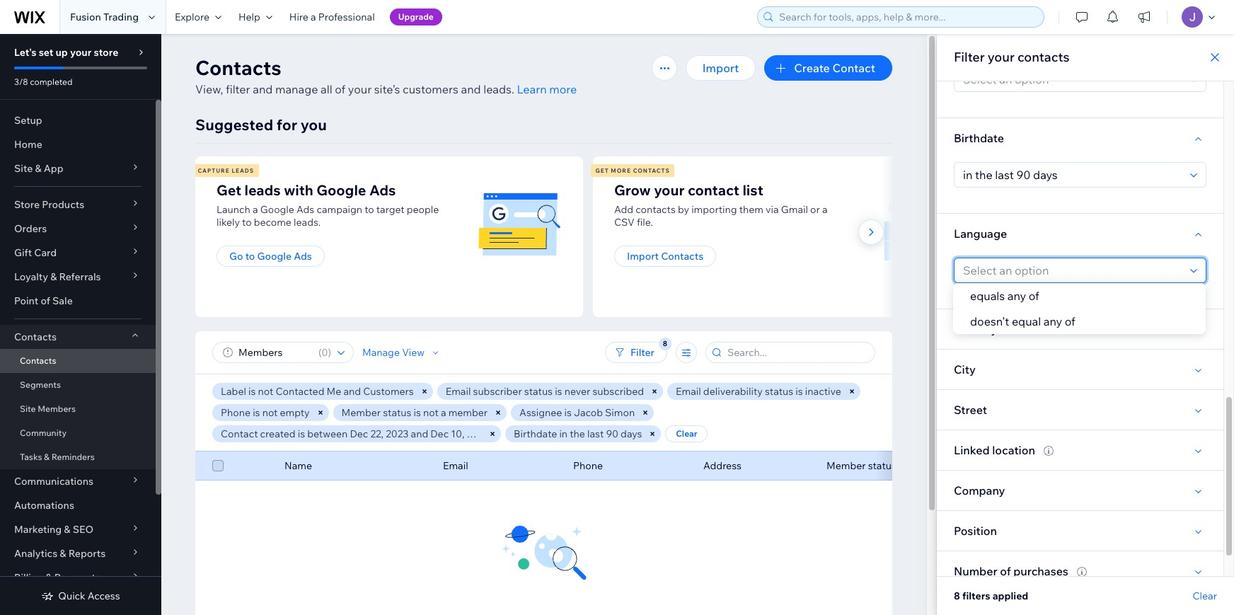 Task type: describe. For each thing, give the bounding box(es) containing it.
1 dec from the left
[[350, 428, 368, 440]]

store products
[[14, 198, 84, 211]]

not for contacted
[[258, 385, 273, 398]]

or
[[811, 203, 820, 216]]

is left "jacob"
[[565, 406, 572, 419]]

Unsaved view field
[[234, 343, 314, 362]]

birthdate in the last 90 days
[[514, 428, 642, 440]]

import for import
[[703, 61, 739, 75]]

contacts inside grow your contact list add contacts by importing them via gmail or a csv file.
[[636, 203, 676, 216]]

card
[[34, 246, 57, 259]]

analytics
[[14, 547, 57, 560]]

and down 'member status is not a member' in the bottom left of the page
[[411, 428, 428, 440]]

birthdate for birthdate in the last 90 days
[[514, 428, 557, 440]]

view,
[[195, 82, 223, 96]]

8 filters applied
[[954, 590, 1029, 602]]

analytics & reports
[[14, 547, 106, 560]]

& for tasks
[[44, 452, 50, 462]]

sale
[[52, 294, 73, 307]]

0 vertical spatial contacts
[[1018, 49, 1070, 65]]

contacted
[[276, 385, 325, 398]]

country/state
[[954, 322, 1030, 336]]

tasks & reminders link
[[0, 445, 156, 469]]

your inside sidebar element
[[70, 46, 92, 59]]

access
[[88, 590, 120, 602]]

equal
[[1012, 314, 1041, 328]]

of up applied
[[1000, 564, 1011, 578]]

email subscriber status is never subscribed
[[446, 385, 644, 398]]

1 vertical spatial any
[[1044, 314, 1063, 328]]

ads inside button
[[294, 250, 312, 263]]

capture
[[198, 167, 230, 174]]

inactive
[[805, 385, 841, 398]]

hire a professional link
[[281, 0, 383, 34]]

loyalty & referrals button
[[0, 265, 156, 289]]

0 horizontal spatial contact
[[221, 428, 258, 440]]

suggested
[[195, 115, 273, 134]]

home
[[14, 138, 42, 151]]

in
[[559, 428, 568, 440]]

leads
[[245, 181, 281, 199]]

loyalty
[[14, 270, 48, 283]]

contact
[[688, 181, 740, 199]]

member
[[449, 406, 488, 419]]

go
[[229, 250, 243, 263]]

of right equal
[[1065, 314, 1076, 328]]

last
[[588, 428, 604, 440]]

create contact button
[[765, 55, 893, 81]]

hire
[[289, 11, 309, 23]]

automations link
[[0, 493, 156, 517]]

community link
[[0, 421, 156, 445]]

purchases
[[1014, 564, 1069, 578]]

0 horizontal spatial clear button
[[666, 425, 708, 442]]

0 vertical spatial clear
[[676, 428, 698, 439]]

company
[[954, 483, 1005, 498]]

home link
[[0, 132, 156, 156]]

go to google ads button
[[217, 246, 325, 267]]

manage
[[275, 82, 318, 96]]

0 vertical spatial ads
[[369, 181, 396, 199]]

linked
[[954, 443, 990, 457]]

simon
[[605, 406, 635, 419]]

point of sale
[[14, 294, 73, 307]]

& for loyalty
[[50, 270, 57, 283]]

site members link
[[0, 397, 156, 421]]

contact inside button
[[833, 61, 876, 75]]

the
[[570, 428, 585, 440]]

me
[[327, 385, 341, 398]]

label
[[221, 385, 246, 398]]

site members
[[20, 403, 76, 414]]

trading
[[103, 11, 139, 23]]

your inside contacts view, filter and manage all of your site's customers and leads. learn more
[[348, 82, 372, 96]]

importing
[[692, 203, 737, 216]]

deliverability
[[703, 385, 763, 398]]

completed
[[30, 76, 73, 87]]

is left never
[[555, 385, 562, 398]]

manage view
[[362, 346, 425, 359]]

is left empty at the bottom left of page
[[253, 406, 260, 419]]

sidebar element
[[0, 34, 161, 615]]

orders button
[[0, 217, 156, 241]]

filter for filter your contacts
[[954, 49, 985, 65]]

linked location
[[954, 443, 1036, 457]]

point
[[14, 294, 38, 307]]

list box containing equals any of
[[953, 283, 1206, 334]]

address
[[704, 459, 742, 472]]

number
[[954, 564, 998, 578]]

leads
[[232, 167, 254, 174]]

2 dec from the left
[[431, 428, 449, 440]]

import for import contacts
[[627, 250, 659, 263]]

filter for filter
[[631, 346, 655, 359]]

leads. inside get leads with google ads launch a google ads campaign to target people likely to become leads.
[[294, 216, 321, 229]]

language
[[954, 227, 1007, 241]]

store
[[14, 198, 40, 211]]

of up equal
[[1029, 289, 1040, 303]]

payments
[[54, 571, 100, 584]]

setup
[[14, 114, 42, 127]]

professional
[[318, 11, 375, 23]]

10,
[[451, 428, 465, 440]]

referrals
[[59, 270, 101, 283]]

fusion
[[70, 11, 101, 23]]

site for site & app
[[14, 162, 33, 175]]

orders
[[14, 222, 47, 235]]

them
[[739, 203, 764, 216]]

store
[[94, 46, 118, 59]]

is down customers
[[414, 406, 421, 419]]

is right label
[[249, 385, 256, 398]]

contacts up segments
[[20, 355, 56, 366]]

tasks & reminders
[[20, 452, 95, 462]]

and right customers
[[461, 82, 481, 96]]

email for email subscriber status is never subscribed
[[446, 385, 471, 398]]

analytics & reports button
[[0, 542, 156, 566]]

to inside button
[[245, 250, 255, 263]]

Search for tools, apps, help & more... field
[[775, 7, 1040, 27]]

1 vertical spatial ads
[[297, 203, 314, 216]]

add
[[614, 203, 634, 216]]

customers
[[363, 385, 414, 398]]

doesn't
[[970, 314, 1010, 328]]



Task type: vqa. For each thing, say whether or not it's contained in the screenshot.
1st — from the bottom
no



Task type: locate. For each thing, give the bounding box(es) containing it.
0 horizontal spatial any
[[1008, 289, 1027, 303]]

phone for phone is not empty
[[221, 406, 251, 419]]

0 horizontal spatial phone
[[221, 406, 251, 419]]

& inside dropdown button
[[60, 547, 66, 560]]

1 horizontal spatial phone
[[573, 459, 603, 472]]

0 vertical spatial member
[[342, 406, 381, 419]]

not up the phone is not empty
[[258, 385, 273, 398]]

loyalty & referrals
[[14, 270, 101, 283]]

filter inside 'button'
[[631, 346, 655, 359]]

gift card
[[14, 246, 57, 259]]

& for analytics
[[60, 547, 66, 560]]

more
[[549, 82, 577, 96]]

become
[[254, 216, 292, 229]]

ads down with
[[297, 203, 314, 216]]

1 horizontal spatial filter
[[954, 49, 985, 65]]

a right hire
[[311, 11, 316, 23]]

1 vertical spatial clear button
[[1193, 590, 1218, 602]]

grow your contact list add contacts by importing them via gmail or a csv file.
[[614, 181, 828, 229]]

and right filter
[[253, 82, 273, 96]]

email
[[446, 385, 471, 398], [676, 385, 701, 398], [443, 459, 468, 472]]

email down 10, at the bottom left
[[443, 459, 468, 472]]

not for empty
[[262, 406, 278, 419]]

1 vertical spatial member
[[827, 459, 866, 472]]

site down segments
[[20, 403, 36, 414]]

of inside contacts view, filter and manage all of your site's customers and leads. learn more
[[335, 82, 346, 96]]

of right "all"
[[335, 82, 346, 96]]

jacob
[[574, 406, 603, 419]]

a right or
[[822, 203, 828, 216]]

grow
[[614, 181, 651, 199]]

site inside dropdown button
[[14, 162, 33, 175]]

leads. down with
[[294, 216, 321, 229]]

0 vertical spatial contact
[[833, 61, 876, 75]]

1 horizontal spatial birthdate
[[954, 131, 1004, 145]]

street
[[954, 403, 987, 417]]

2 vertical spatial select an option field
[[959, 258, 1186, 282]]

0 vertical spatial clear button
[[666, 425, 708, 442]]

any right equal
[[1044, 314, 1063, 328]]

list box
[[953, 283, 1206, 334]]

email up member
[[446, 385, 471, 398]]

site for site members
[[20, 403, 36, 414]]

not up created
[[262, 406, 278, 419]]

contacts inside button
[[661, 250, 704, 263]]

0 vertical spatial leads.
[[484, 82, 515, 96]]

number of purchases
[[954, 564, 1069, 578]]

1 vertical spatial phone
[[573, 459, 603, 472]]

assignee
[[520, 406, 562, 419]]

list
[[743, 181, 764, 199]]

google down 'leads'
[[260, 203, 294, 216]]

1 vertical spatial google
[[260, 203, 294, 216]]

Select an option field
[[959, 67, 1186, 91], [959, 163, 1186, 187], [959, 258, 1186, 282]]

hire a professional
[[289, 11, 375, 23]]

0 horizontal spatial clear
[[676, 428, 698, 439]]

& left reports
[[60, 547, 66, 560]]

0 horizontal spatial birthdate
[[514, 428, 557, 440]]

contacts down by
[[661, 250, 704, 263]]

leads. inside contacts view, filter and manage all of your site's customers and leads. learn more
[[484, 82, 515, 96]]

& left app
[[35, 162, 41, 175]]

google up campaign
[[317, 181, 366, 199]]

a
[[311, 11, 316, 23], [253, 203, 258, 216], [822, 203, 828, 216], [441, 406, 446, 419]]

2023 right 22,
[[386, 428, 409, 440]]

filter your contacts
[[954, 49, 1070, 65]]

customers
[[403, 82, 459, 96]]

member for member status
[[827, 459, 866, 472]]

1 vertical spatial site
[[20, 403, 36, 414]]

automations
[[14, 499, 74, 512]]

help button
[[230, 0, 281, 34]]

& for site
[[35, 162, 41, 175]]

get
[[596, 167, 609, 174]]

is down empty at the bottom left of page
[[298, 428, 305, 440]]

1 horizontal spatial contacts
[[1018, 49, 1070, 65]]

setup link
[[0, 108, 156, 132]]

2 vertical spatial google
[[257, 250, 292, 263]]

google inside button
[[257, 250, 292, 263]]

name
[[285, 459, 312, 472]]

gift
[[14, 246, 32, 259]]

google down become
[[257, 250, 292, 263]]

suggested for you
[[195, 115, 327, 134]]

0 horizontal spatial member
[[342, 406, 381, 419]]

subscriber
[[473, 385, 522, 398]]

contacts view, filter and manage all of your site's customers and leads. learn more
[[195, 55, 577, 96]]

1 horizontal spatial clear
[[1193, 590, 1218, 602]]

contact created is between dec 22, 2023 and dec 10, 2023
[[221, 428, 490, 440]]

& left seo
[[64, 523, 70, 536]]

0 horizontal spatial leads.
[[294, 216, 321, 229]]

None checkbox
[[212, 457, 224, 474]]

0 vertical spatial birthdate
[[954, 131, 1004, 145]]

your
[[70, 46, 92, 59], [988, 49, 1015, 65], [348, 82, 372, 96], [654, 181, 685, 199]]

any up doesn't equal any of
[[1008, 289, 1027, 303]]

contact down the phone is not empty
[[221, 428, 258, 440]]

to right go
[[245, 250, 255, 263]]

dec left 10, at the bottom left
[[431, 428, 449, 440]]

of inside "link"
[[41, 294, 50, 307]]

import button
[[686, 55, 756, 81]]

label is not contacted me and customers
[[221, 385, 414, 398]]

contacts inside contacts view, filter and manage all of your site's customers and leads. learn more
[[195, 55, 282, 80]]

member for member status is not a member
[[342, 406, 381, 419]]

products
[[42, 198, 84, 211]]

1 horizontal spatial member
[[827, 459, 866, 472]]

Search... field
[[723, 343, 871, 362]]

0 vertical spatial phone
[[221, 406, 251, 419]]

tasks
[[20, 452, 42, 462]]

upgrade
[[398, 11, 434, 22]]

1 horizontal spatial dec
[[431, 428, 449, 440]]

1 vertical spatial contact
[[221, 428, 258, 440]]

& right 'tasks'
[[44, 452, 50, 462]]

capture leads
[[198, 167, 254, 174]]

dec
[[350, 428, 368, 440], [431, 428, 449, 440]]

import inside button
[[703, 61, 739, 75]]

phone down last at the left of the page
[[573, 459, 603, 472]]

phone down label
[[221, 406, 251, 419]]

a left member
[[441, 406, 446, 419]]

3/8 completed
[[14, 76, 73, 87]]

equals
[[970, 289, 1005, 303]]

1 horizontal spatial contact
[[833, 61, 876, 75]]

0 vertical spatial google
[[317, 181, 366, 199]]

)
[[328, 346, 331, 359]]

location
[[992, 443, 1036, 457]]

google
[[317, 181, 366, 199], [260, 203, 294, 216], [257, 250, 292, 263]]

0 horizontal spatial dec
[[350, 428, 368, 440]]

1 horizontal spatial import
[[703, 61, 739, 75]]

3 select an option field from the top
[[959, 258, 1186, 282]]

import inside button
[[627, 250, 659, 263]]

2023
[[386, 428, 409, 440], [467, 428, 490, 440]]

billing & payments button
[[0, 566, 156, 590]]

equals any of
[[970, 289, 1040, 303]]

site down home
[[14, 162, 33, 175]]

segments
[[20, 379, 61, 390]]

doesn't equal any of
[[970, 314, 1076, 328]]

clear button
[[666, 425, 708, 442], [1193, 590, 1218, 602]]

to left the target
[[365, 203, 374, 216]]

import contacts
[[627, 250, 704, 263]]

contacts
[[633, 167, 670, 174]]

your inside grow your contact list add contacts by importing them via gmail or a csv file.
[[654, 181, 685, 199]]

1 2023 from the left
[[386, 428, 409, 440]]

reminders
[[51, 452, 95, 462]]

members
[[38, 403, 76, 414]]

to right likely
[[242, 216, 252, 229]]

you
[[301, 115, 327, 134]]

select an option field for birthdate
[[959, 163, 1186, 187]]

contacts
[[195, 55, 282, 80], [661, 250, 704, 263], [14, 331, 57, 343], [20, 355, 56, 366]]

file.
[[637, 216, 653, 229]]

1 vertical spatial filter
[[631, 346, 655, 359]]

list containing get leads with google ads
[[193, 156, 987, 317]]

a down 'leads'
[[253, 203, 258, 216]]

1 vertical spatial clear
[[1193, 590, 1218, 602]]

manage
[[362, 346, 400, 359]]

1 vertical spatial leads.
[[294, 216, 321, 229]]

0 vertical spatial import
[[703, 61, 739, 75]]

email left deliverability
[[676, 385, 701, 398]]

email for email deliverability status is inactive
[[676, 385, 701, 398]]

ads down get leads with google ads launch a google ads campaign to target people likely to become leads.
[[294, 250, 312, 263]]

& right loyalty
[[50, 270, 57, 283]]

1 horizontal spatial leads.
[[484, 82, 515, 96]]

phone
[[221, 406, 251, 419], [573, 459, 603, 472]]

set
[[39, 46, 53, 59]]

community
[[20, 428, 67, 438]]

0 horizontal spatial filter
[[631, 346, 655, 359]]

2 vertical spatial ads
[[294, 250, 312, 263]]

0 horizontal spatial 2023
[[386, 428, 409, 440]]

1 vertical spatial select an option field
[[959, 163, 1186, 187]]

gift card button
[[0, 241, 156, 265]]

& right billing
[[45, 571, 52, 584]]

city
[[954, 362, 976, 377]]

a inside get leads with google ads launch a google ads campaign to target people likely to become leads.
[[253, 203, 258, 216]]

90
[[606, 428, 619, 440]]

2 2023 from the left
[[467, 428, 490, 440]]

leads. left learn
[[484, 82, 515, 96]]

communications button
[[0, 469, 156, 493]]

3/8
[[14, 76, 28, 87]]

seo
[[73, 523, 94, 536]]

member status is not a member
[[342, 406, 488, 419]]

launch
[[217, 203, 250, 216]]

let's
[[14, 46, 37, 59]]

contacts button
[[0, 325, 156, 349]]

and right me
[[344, 385, 361, 398]]

billing & payments
[[14, 571, 100, 584]]

& for billing
[[45, 571, 52, 584]]

reports
[[68, 547, 106, 560]]

1 horizontal spatial 2023
[[467, 428, 490, 440]]

contact
[[833, 61, 876, 75], [221, 428, 258, 440]]

a inside grow your contact list add contacts by importing them via gmail or a csv file.
[[822, 203, 828, 216]]

1 vertical spatial import
[[627, 250, 659, 263]]

1 select an option field from the top
[[959, 67, 1186, 91]]

member
[[342, 406, 381, 419], [827, 459, 866, 472]]

2 select an option field from the top
[[959, 163, 1186, 187]]

dec left 22,
[[350, 428, 368, 440]]

app
[[44, 162, 63, 175]]

0 vertical spatial site
[[14, 162, 33, 175]]

create
[[794, 61, 830, 75]]

select an option field for language
[[959, 258, 1186, 282]]

of left the sale
[[41, 294, 50, 307]]

0 vertical spatial select an option field
[[959, 67, 1186, 91]]

ads up the target
[[369, 181, 396, 199]]

birthdate for birthdate
[[954, 131, 1004, 145]]

get more contacts
[[596, 167, 670, 174]]

is left inactive
[[796, 385, 803, 398]]

&
[[35, 162, 41, 175], [50, 270, 57, 283], [44, 452, 50, 462], [64, 523, 70, 536], [60, 547, 66, 560], [45, 571, 52, 584]]

learn
[[517, 82, 547, 96]]

1 vertical spatial contacts
[[636, 203, 676, 216]]

contacts down point of sale
[[14, 331, 57, 343]]

and
[[253, 82, 273, 96], [461, 82, 481, 96], [344, 385, 361, 398], [411, 428, 428, 440]]

1 horizontal spatial any
[[1044, 314, 1063, 328]]

0 horizontal spatial import
[[627, 250, 659, 263]]

not left member
[[423, 406, 439, 419]]

csv
[[614, 216, 635, 229]]

segments link
[[0, 373, 156, 397]]

clear
[[676, 428, 698, 439], [1193, 590, 1218, 602]]

contacts inside popup button
[[14, 331, 57, 343]]

never
[[565, 385, 591, 398]]

days
[[621, 428, 642, 440]]

with
[[284, 181, 313, 199]]

& for marketing
[[64, 523, 70, 536]]

0 horizontal spatial contacts
[[636, 203, 676, 216]]

contacts up filter
[[195, 55, 282, 80]]

list
[[193, 156, 987, 317]]

contact right create
[[833, 61, 876, 75]]

filters
[[963, 590, 991, 602]]

1 vertical spatial birthdate
[[514, 428, 557, 440]]

view
[[402, 346, 425, 359]]

0 vertical spatial any
[[1008, 289, 1027, 303]]

0 vertical spatial filter
[[954, 49, 985, 65]]

0
[[322, 346, 328, 359]]

marketing & seo button
[[0, 517, 156, 542]]

& inside dropdown button
[[35, 162, 41, 175]]

communications
[[14, 475, 93, 488]]

2023 right 10, at the bottom left
[[467, 428, 490, 440]]

up
[[56, 46, 68, 59]]

phone for phone
[[573, 459, 603, 472]]

between
[[307, 428, 348, 440]]

1 horizontal spatial clear button
[[1193, 590, 1218, 602]]



